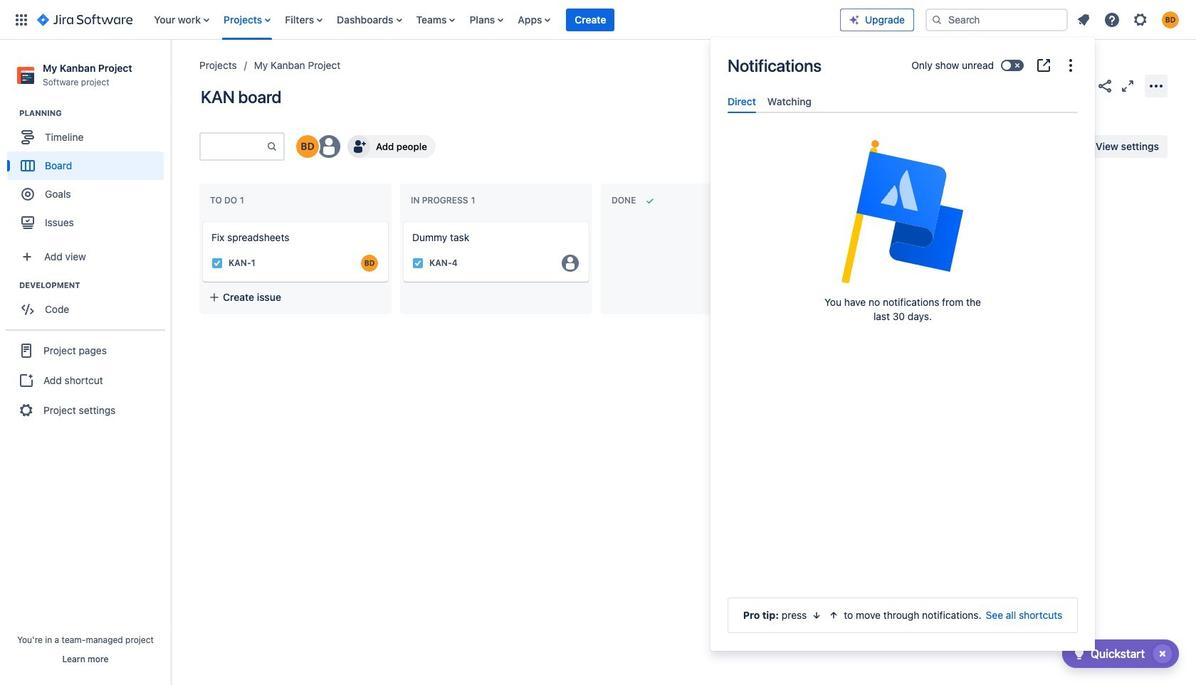 Task type: locate. For each thing, give the bounding box(es) containing it.
list item
[[566, 0, 615, 40]]

settings image
[[1132, 11, 1149, 28]]

banner
[[0, 0, 1196, 40]]

in progress element
[[411, 195, 478, 206]]

2 heading from the top
[[19, 280, 170, 291]]

1 heading from the top
[[19, 108, 170, 119]]

heading
[[19, 108, 170, 119], [19, 280, 170, 291]]

open notifications in a new tab image
[[1035, 57, 1053, 74]]

None search field
[[926, 8, 1068, 31]]

create issue image for in progress element on the left top of the page
[[394, 212, 411, 229]]

arrow up image
[[829, 610, 840, 622]]

2 vertical spatial group
[[6, 330, 165, 431]]

task image down to do "element"
[[212, 258, 223, 269]]

group
[[7, 108, 170, 242], [7, 280, 170, 328], [6, 330, 165, 431]]

0 horizontal spatial create issue image
[[193, 212, 210, 229]]

planning image
[[2, 105, 19, 122]]

0 vertical spatial heading
[[19, 108, 170, 119]]

1 horizontal spatial create issue image
[[394, 212, 411, 229]]

add people image
[[350, 138, 367, 155]]

1 vertical spatial group
[[7, 280, 170, 328]]

2 create issue image from the left
[[394, 212, 411, 229]]

group for planning image
[[7, 108, 170, 242]]

0 horizontal spatial task image
[[212, 258, 223, 269]]

1 task image from the left
[[212, 258, 223, 269]]

jira software image
[[37, 11, 133, 28], [37, 11, 133, 28]]

sidebar navigation image
[[155, 57, 187, 85]]

create issue image down to do "element"
[[193, 212, 210, 229]]

task image down in progress element on the left top of the page
[[412, 258, 424, 269]]

1 create issue image from the left
[[193, 212, 210, 229]]

arrow down image
[[811, 610, 823, 622]]

tab panel
[[722, 113, 1084, 126]]

search image
[[932, 14, 943, 25]]

create issue image down in progress element on the left top of the page
[[394, 212, 411, 229]]

tab list
[[722, 90, 1084, 113]]

1 horizontal spatial task image
[[412, 258, 424, 269]]

create issue image
[[193, 212, 210, 229], [394, 212, 411, 229]]

dismiss quickstart image
[[1152, 643, 1174, 666]]

2 task image from the left
[[412, 258, 424, 269]]

0 horizontal spatial list
[[147, 0, 840, 40]]

task image
[[212, 258, 223, 269], [412, 258, 424, 269]]

1 vertical spatial heading
[[19, 280, 170, 291]]

your profile and settings image
[[1162, 11, 1179, 28]]

0 vertical spatial group
[[7, 108, 170, 242]]

list
[[147, 0, 840, 40], [1071, 7, 1188, 32]]

Search field
[[926, 8, 1068, 31]]

dialog
[[711, 37, 1095, 652]]

check image
[[1071, 646, 1088, 663]]



Task type: vqa. For each thing, say whether or not it's contained in the screenshot.
Enter full screen image
yes



Task type: describe. For each thing, give the bounding box(es) containing it.
task image for "create issue" image for to do "element"
[[212, 258, 223, 269]]

Search this board text field
[[201, 134, 266, 160]]

notifications image
[[1075, 11, 1092, 28]]

enter full screen image
[[1120, 77, 1137, 94]]

more image
[[1063, 57, 1080, 74]]

appswitcher icon image
[[13, 11, 30, 28]]

help image
[[1104, 11, 1121, 28]]

heading for planning image
[[19, 108, 170, 119]]

task image for in progress element on the left top of the page "create issue" image
[[412, 258, 424, 269]]

import image
[[905, 138, 922, 155]]

development image
[[2, 277, 19, 294]]

create issue image for to do "element"
[[193, 212, 210, 229]]

primary element
[[9, 0, 840, 40]]

more actions image
[[1148, 77, 1165, 94]]

group for development icon at the left
[[7, 280, 170, 328]]

star kan board image
[[1074, 77, 1091, 94]]

sidebar element
[[0, 40, 171, 686]]

to do element
[[210, 195, 247, 206]]

1 horizontal spatial list
[[1071, 7, 1188, 32]]

heading for development icon at the left
[[19, 280, 170, 291]]

goal image
[[21, 188, 34, 201]]



